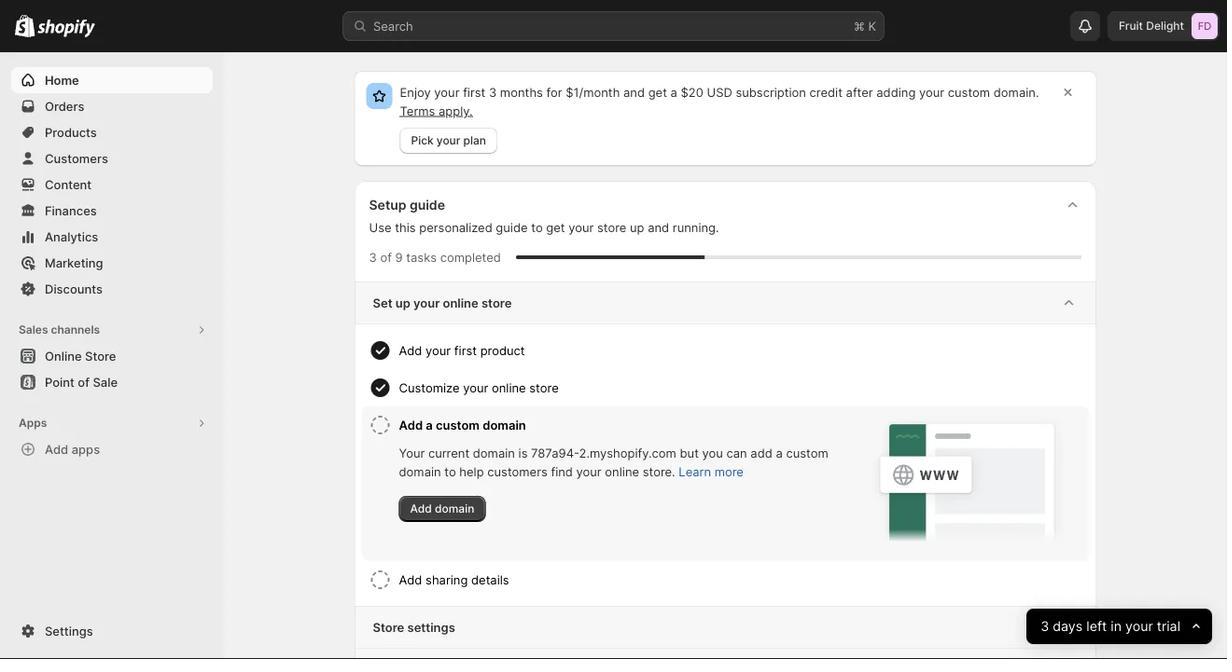 Task type: describe. For each thing, give the bounding box(es) containing it.
sales channels
[[19, 323, 100, 337]]

settings
[[407, 621, 455, 635]]

shopify image
[[15, 15, 35, 37]]

add for add sharing details
[[399, 573, 422, 587]]

learn more
[[679, 465, 744, 479]]

orders link
[[11, 93, 213, 119]]

pick your plan link
[[400, 128, 497, 154]]

add a custom domain element
[[399, 444, 843, 523]]

get inside enjoy your first 3 months for $1/month and get a $20 usd subscription credit after adding your custom domain. terms apply.
[[648, 85, 667, 99]]

terms
[[400, 104, 435, 118]]

3 days left in your trial button
[[1026, 609, 1212, 645]]

up inside set up your online store dropdown button
[[395, 296, 410, 310]]

fruit delight
[[1119, 19, 1184, 33]]

add apps button
[[11, 437, 213, 463]]

products
[[45, 125, 97, 139]]

domain down help
[[435, 502, 474, 516]]

3 days left in your trial
[[1040, 619, 1180, 635]]

store inside dropdown button
[[481, 296, 512, 310]]

add a custom domain button
[[399, 407, 843, 444]]

add your first product
[[399, 343, 525, 358]]

marketing
[[45, 256, 103, 270]]

domain inside dropdown button
[[483, 418, 526, 432]]

customize your online store button
[[399, 370, 1082, 407]]

custom inside enjoy your first 3 months for $1/month and get a $20 usd subscription credit after adding your custom domain. terms apply.
[[948, 85, 990, 99]]

add your first product button
[[399, 332, 1082, 370]]

setup guide
[[369, 197, 445, 213]]

marketing link
[[11, 250, 213, 276]]

apps button
[[11, 411, 213, 437]]

analytics
[[45, 230, 98, 244]]

customers
[[45, 151, 108, 166]]

analytics link
[[11, 224, 213, 250]]

setup
[[369, 197, 406, 213]]

learn more link
[[679, 465, 744, 479]]

1 vertical spatial get
[[546, 220, 565, 235]]

set
[[373, 296, 392, 310]]

custom inside your current domain is 787a94-2.myshopify.com but you can add a custom domain to help customers find your online store.
[[786, 446, 828, 460]]

customize your online store
[[399, 381, 559, 395]]

your inside your current domain is 787a94-2.myshopify.com but you can add a custom domain to help customers find your online store.
[[576, 465, 602, 479]]

a inside your current domain is 787a94-2.myshopify.com but you can add a custom domain to help customers find your online store.
[[776, 446, 783, 460]]

add domain
[[410, 502, 474, 516]]

help
[[459, 465, 484, 479]]

enjoy your first 3 months for $1/month and get a $20 usd subscription credit after adding your custom domain. terms apply.
[[400, 85, 1039, 118]]

9
[[395, 250, 403, 265]]

of for sale
[[78, 375, 90, 390]]

but
[[680, 446, 699, 460]]

settings link
[[11, 619, 213, 645]]

add sharing details button
[[399, 562, 1082, 599]]

⌘ k
[[854, 19, 876, 33]]

sales
[[19, 323, 48, 337]]

sales channels button
[[11, 317, 213, 343]]

online inside set up your online store dropdown button
[[443, 296, 478, 310]]

3 of 9 tasks completed
[[369, 250, 501, 265]]

you
[[702, 446, 723, 460]]

online store button
[[0, 343, 224, 370]]

1 horizontal spatial to
[[531, 220, 543, 235]]

mark add a custom domain as done image
[[369, 414, 391, 437]]

add apps
[[45, 442, 100, 457]]

search
[[373, 19, 413, 33]]

first for 3
[[463, 85, 485, 99]]

pick
[[411, 134, 434, 147]]

your
[[399, 446, 425, 460]]

products link
[[11, 119, 213, 146]]

delight
[[1146, 19, 1184, 33]]

1 horizontal spatial up
[[630, 220, 644, 235]]

channels
[[51, 323, 100, 337]]

domain up help
[[473, 446, 515, 460]]

store settings
[[373, 621, 455, 635]]

point of sale button
[[0, 370, 224, 396]]

your inside "dropdown button"
[[463, 381, 488, 395]]

content
[[45, 177, 92, 192]]

is
[[518, 446, 528, 460]]

787a94-
[[531, 446, 579, 460]]

k
[[868, 19, 876, 33]]

finances link
[[11, 198, 213, 224]]

settings
[[45, 624, 93, 639]]

in
[[1110, 619, 1121, 635]]

1 horizontal spatial and
[[648, 220, 669, 235]]

online
[[45, 349, 82, 363]]

3 for 3 days left in your trial
[[1040, 619, 1049, 635]]

completed
[[440, 250, 501, 265]]

of for 9
[[380, 250, 392, 265]]

shopify image
[[38, 19, 95, 38]]



Task type: locate. For each thing, give the bounding box(es) containing it.
1 vertical spatial up
[[395, 296, 410, 310]]

2 horizontal spatial 3
[[1040, 619, 1049, 635]]

store up 787a94-
[[529, 381, 559, 395]]

custom
[[948, 85, 990, 99], [436, 418, 480, 432], [786, 446, 828, 460]]

guide up the this
[[410, 197, 445, 213]]

customers link
[[11, 146, 213, 172]]

home link
[[11, 67, 213, 93]]

1 vertical spatial store
[[373, 621, 404, 635]]

plan
[[463, 134, 486, 147]]

first inside dropdown button
[[454, 343, 477, 358]]

$1/month
[[566, 85, 620, 99]]

custom left domain. at the right of the page
[[948, 85, 990, 99]]

0 vertical spatial online
[[443, 296, 478, 310]]

0 horizontal spatial store
[[85, 349, 116, 363]]

1 vertical spatial online
[[492, 381, 526, 395]]

1 vertical spatial a
[[426, 418, 433, 432]]

1 horizontal spatial store
[[529, 381, 559, 395]]

0 horizontal spatial custom
[[436, 418, 480, 432]]

up
[[630, 220, 644, 235], [395, 296, 410, 310]]

2 vertical spatial a
[[776, 446, 783, 460]]

first for product
[[454, 343, 477, 358]]

a
[[670, 85, 677, 99], [426, 418, 433, 432], [776, 446, 783, 460]]

custom inside dropdown button
[[436, 418, 480, 432]]

up right set
[[395, 296, 410, 310]]

product
[[480, 343, 525, 358]]

first left product on the bottom of the page
[[454, 343, 477, 358]]

set up your online store
[[373, 296, 512, 310]]

2 horizontal spatial a
[[776, 446, 783, 460]]

0 horizontal spatial get
[[546, 220, 565, 235]]

credit
[[810, 85, 842, 99]]

terms apply. link
[[400, 104, 473, 118]]

3 left 9
[[369, 250, 377, 265]]

0 vertical spatial of
[[380, 250, 392, 265]]

store up the sale
[[85, 349, 116, 363]]

of inside point of sale link
[[78, 375, 90, 390]]

add down your
[[410, 502, 432, 516]]

your current domain is 787a94-2.myshopify.com but you can add a custom domain to help customers find your online store.
[[399, 446, 828, 479]]

1 vertical spatial 3
[[369, 250, 377, 265]]

0 vertical spatial custom
[[948, 85, 990, 99]]

and
[[623, 85, 645, 99], [648, 220, 669, 235]]

2 vertical spatial online
[[605, 465, 639, 479]]

2 horizontal spatial custom
[[948, 85, 990, 99]]

sale
[[93, 375, 118, 390]]

1 vertical spatial store
[[481, 296, 512, 310]]

more
[[714, 465, 744, 479]]

of left 9
[[380, 250, 392, 265]]

a inside dropdown button
[[426, 418, 433, 432]]

sharing
[[426, 573, 468, 587]]

this
[[395, 220, 416, 235]]

online down 2.myshopify.com
[[605, 465, 639, 479]]

1 horizontal spatial of
[[380, 250, 392, 265]]

add inside button
[[45, 442, 68, 457]]

content link
[[11, 172, 213, 198]]

customize
[[399, 381, 460, 395]]

orders
[[45, 99, 84, 113]]

0 vertical spatial and
[[623, 85, 645, 99]]

use this personalized guide to get your store up and running.
[[369, 220, 719, 235]]

point
[[45, 375, 75, 390]]

enjoy
[[400, 85, 431, 99]]

discounts
[[45, 282, 103, 296]]

1 horizontal spatial custom
[[786, 446, 828, 460]]

discounts link
[[11, 276, 213, 302]]

2 horizontal spatial store
[[597, 220, 626, 235]]

0 vertical spatial guide
[[410, 197, 445, 213]]

store left running.
[[597, 220, 626, 235]]

1 horizontal spatial get
[[648, 85, 667, 99]]

1 vertical spatial of
[[78, 375, 90, 390]]

add for add domain
[[410, 502, 432, 516]]

3 inside 3 days left in your trial dropdown button
[[1040, 619, 1049, 635]]

a inside enjoy your first 3 months for $1/month and get a $20 usd subscription credit after adding your custom domain. terms apply.
[[670, 85, 677, 99]]

online down product on the bottom of the page
[[492, 381, 526, 395]]

a up current
[[426, 418, 433, 432]]

first inside enjoy your first 3 months for $1/month and get a $20 usd subscription credit after adding your custom domain. terms apply.
[[463, 85, 485, 99]]

can
[[726, 446, 747, 460]]

store inside online store link
[[85, 349, 116, 363]]

running.
[[673, 220, 719, 235]]

online
[[443, 296, 478, 310], [492, 381, 526, 395], [605, 465, 639, 479]]

online inside your current domain is 787a94-2.myshopify.com but you can add a custom domain to help customers find your online store.
[[605, 465, 639, 479]]

2.myshopify.com
[[579, 446, 676, 460]]

add domain link
[[399, 496, 486, 523]]

domain down your
[[399, 465, 441, 479]]

first
[[463, 85, 485, 99], [454, 343, 477, 358]]

finances
[[45, 203, 97, 218]]

1 vertical spatial first
[[454, 343, 477, 358]]

to right 'personalized'
[[531, 220, 543, 235]]

after
[[846, 85, 873, 99]]

domain up "is" at the left
[[483, 418, 526, 432]]

a right add
[[776, 446, 783, 460]]

apps
[[19, 417, 47, 430]]

3 left months
[[489, 85, 497, 99]]

guide
[[410, 197, 445, 213], [496, 220, 528, 235]]

point of sale
[[45, 375, 118, 390]]

add right mark add sharing details as done "image"
[[399, 573, 422, 587]]

0 horizontal spatial to
[[444, 465, 456, 479]]

store
[[85, 349, 116, 363], [373, 621, 404, 635]]

to inside your current domain is 787a94-2.myshopify.com but you can add a custom domain to help customers find your online store.
[[444, 465, 456, 479]]

personalized
[[419, 220, 492, 235]]

0 vertical spatial to
[[531, 220, 543, 235]]

store inside store settings dropdown button
[[373, 621, 404, 635]]

3 inside enjoy your first 3 months for $1/month and get a $20 usd subscription credit after adding your custom domain. terms apply.
[[489, 85, 497, 99]]

store left settings
[[373, 621, 404, 635]]

2 vertical spatial store
[[529, 381, 559, 395]]

usd
[[707, 85, 732, 99]]

of left the sale
[[78, 375, 90, 390]]

mark add sharing details as done image
[[369, 569, 391, 592]]

2 horizontal spatial online
[[605, 465, 639, 479]]

to down current
[[444, 465, 456, 479]]

1 horizontal spatial a
[[670, 85, 677, 99]]

months
[[500, 85, 543, 99]]

online store link
[[11, 343, 213, 370]]

1 horizontal spatial store
[[373, 621, 404, 635]]

0 vertical spatial first
[[463, 85, 485, 99]]

0 horizontal spatial up
[[395, 296, 410, 310]]

add up your
[[399, 418, 423, 432]]

get
[[648, 85, 667, 99], [546, 220, 565, 235]]

store
[[597, 220, 626, 235], [481, 296, 512, 310], [529, 381, 559, 395]]

0 vertical spatial store
[[597, 220, 626, 235]]

store up product on the bottom of the page
[[481, 296, 512, 310]]

a left $20
[[670, 85, 677, 99]]

0 vertical spatial a
[[670, 85, 677, 99]]

set up your online store button
[[354, 283, 1097, 324]]

1 vertical spatial to
[[444, 465, 456, 479]]

3 left days at the bottom of the page
[[1040, 619, 1049, 635]]

online down completed
[[443, 296, 478, 310]]

1 horizontal spatial 3
[[489, 85, 497, 99]]

0 vertical spatial store
[[85, 349, 116, 363]]

to
[[531, 220, 543, 235], [444, 465, 456, 479]]

0 vertical spatial up
[[630, 220, 644, 235]]

custom right add
[[786, 446, 828, 460]]

trial
[[1157, 619, 1180, 635]]

⌘
[[854, 19, 865, 33]]

1 vertical spatial guide
[[496, 220, 528, 235]]

details
[[471, 573, 509, 587]]

first up the "apply."
[[463, 85, 485, 99]]

domain.
[[994, 85, 1039, 99]]

add sharing details
[[399, 573, 509, 587]]

add a custom domain
[[399, 418, 526, 432]]

3 for 3 of 9 tasks completed
[[369, 250, 377, 265]]

0 horizontal spatial a
[[426, 418, 433, 432]]

add for add your first product
[[399, 343, 422, 358]]

0 horizontal spatial 3
[[369, 250, 377, 265]]

for
[[546, 85, 562, 99]]

apps
[[72, 442, 100, 457]]

add left apps
[[45, 442, 68, 457]]

1 vertical spatial and
[[648, 220, 669, 235]]

subscription
[[736, 85, 806, 99]]

and inside enjoy your first 3 months for $1/month and get a $20 usd subscription credit after adding your custom domain. terms apply.
[[623, 85, 645, 99]]

0 horizontal spatial guide
[[410, 197, 445, 213]]

add
[[399, 343, 422, 358], [399, 418, 423, 432], [45, 442, 68, 457], [410, 502, 432, 516], [399, 573, 422, 587]]

store settings button
[[354, 607, 1097, 649]]

1 vertical spatial custom
[[436, 418, 480, 432]]

your
[[434, 85, 460, 99], [919, 85, 944, 99], [437, 134, 460, 147], [568, 220, 594, 235], [413, 296, 440, 310], [426, 343, 451, 358], [463, 381, 488, 395], [576, 465, 602, 479], [1125, 619, 1153, 635]]

find
[[551, 465, 573, 479]]

0 vertical spatial get
[[648, 85, 667, 99]]

and left running.
[[648, 220, 669, 235]]

up left running.
[[630, 220, 644, 235]]

guide up completed
[[496, 220, 528, 235]]

learn
[[679, 465, 711, 479]]

pick your plan
[[411, 134, 486, 147]]

point of sale link
[[11, 370, 213, 396]]

and right $1/month
[[623, 85, 645, 99]]

days
[[1053, 619, 1082, 635]]

1 horizontal spatial guide
[[496, 220, 528, 235]]

add for add a custom domain
[[399, 418, 423, 432]]

0 horizontal spatial of
[[78, 375, 90, 390]]

2 vertical spatial 3
[[1040, 619, 1049, 635]]

0 horizontal spatial online
[[443, 296, 478, 310]]

store inside "dropdown button"
[[529, 381, 559, 395]]

1 horizontal spatial online
[[492, 381, 526, 395]]

online store
[[45, 349, 116, 363]]

customers
[[487, 465, 548, 479]]

domain
[[483, 418, 526, 432], [473, 446, 515, 460], [399, 465, 441, 479], [435, 502, 474, 516]]

tasks
[[406, 250, 437, 265]]

0 vertical spatial 3
[[489, 85, 497, 99]]

2 vertical spatial custom
[[786, 446, 828, 460]]

add for add apps
[[45, 442, 68, 457]]

0 horizontal spatial store
[[481, 296, 512, 310]]

fruit delight image
[[1192, 13, 1218, 39]]

$20
[[681, 85, 703, 99]]

add up customize at bottom left
[[399, 343, 422, 358]]

online inside customize your online store "dropdown button"
[[492, 381, 526, 395]]

current
[[428, 446, 469, 460]]

adding
[[876, 85, 916, 99]]

0 horizontal spatial and
[[623, 85, 645, 99]]

custom up current
[[436, 418, 480, 432]]



Task type: vqa. For each thing, say whether or not it's contained in the screenshot.
variants corresponding to 0 in stock for 4 variants
no



